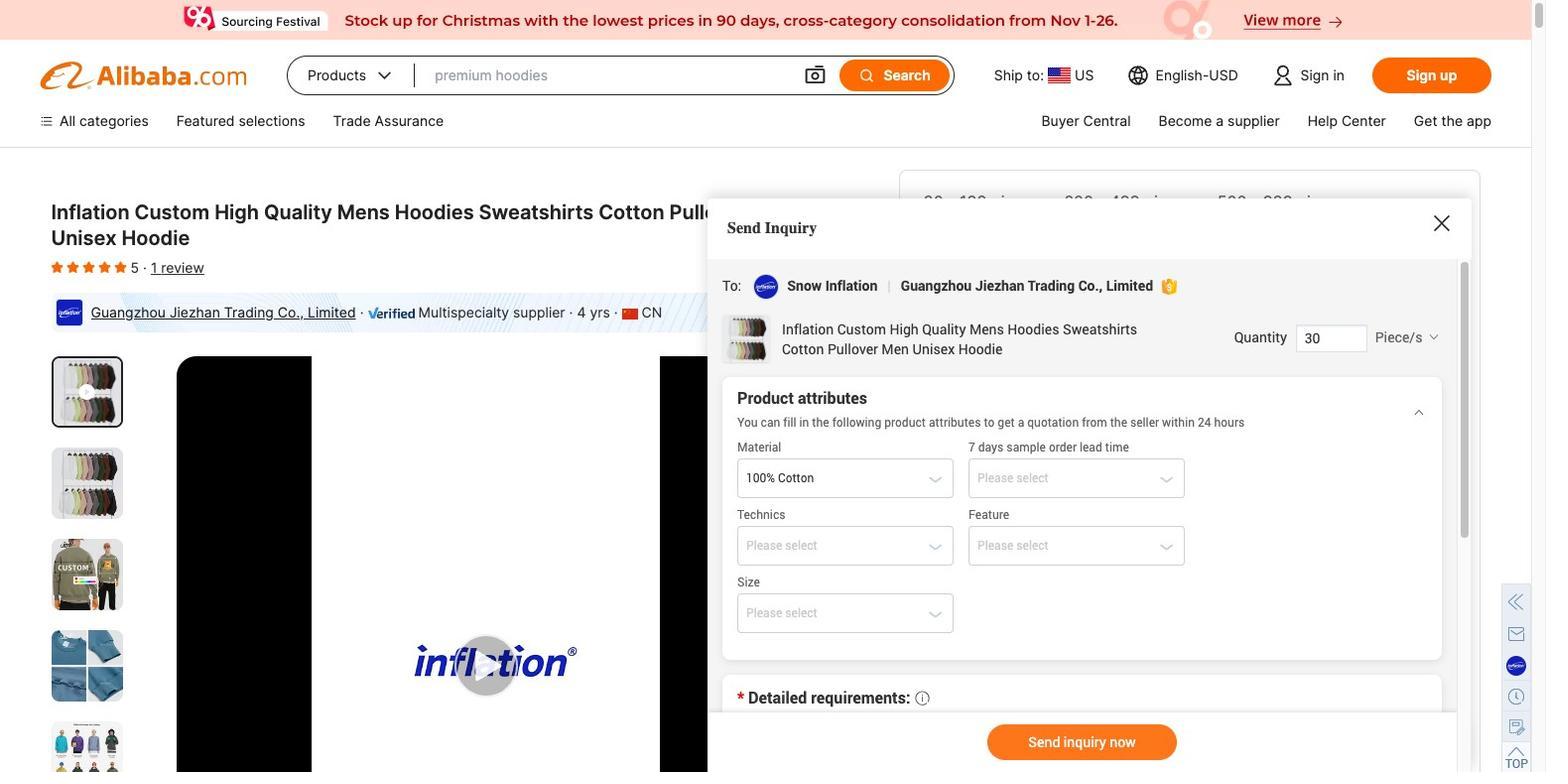 Task type: locate. For each thing, give the bounding box(es) containing it.
search
[[884, 67, 931, 83]]

- right 500
[[1252, 192, 1259, 211]]

color
[[924, 428, 960, 445]]

1 sign from the left
[[1301, 67, 1330, 83]]

supplier up samples
[[1055, 692, 1117, 712]]

s
[[938, 627, 947, 643]]

ship to:
[[995, 67, 1045, 83]]

buyer central
[[1042, 112, 1132, 129]]

send
[[728, 219, 761, 237]]

app
[[1468, 112, 1492, 129]]

30 - 199 pieces
[[924, 192, 1041, 211]]

- for 999
[[1252, 192, 1259, 211]]

printing down printing methods
[[969, 545, 1019, 562]]

sign up
[[1408, 67, 1458, 83]]

sign left in
[[1301, 67, 1330, 83]]

>=
[[924, 263, 945, 283]]

inflation custom high quality mens hoodies sweatshirts cotton pullover men unisex hoodie
[[51, 201, 794, 250]]

pieces for 500 - 999 pieces
[[1298, 192, 1347, 211]]

jiezhan
[[170, 304, 220, 321]]

500
[[1218, 192, 1248, 211]]

get left samples
[[1032, 743, 1059, 763]]


[[374, 66, 395, 85]]

1 horizontal spatial sign
[[1408, 67, 1437, 83]]

get
[[1415, 112, 1438, 129], [1032, 743, 1059, 763]]

favorites filling image
[[51, 259, 63, 275], [67, 259, 79, 275], [115, 259, 127, 275], [115, 259, 127, 275]]

printing right transfer
[[1252, 545, 1302, 562]]

pieces right 999
[[1298, 192, 1347, 211]]

999
[[1264, 192, 1294, 211]]

chat
[[1290, 692, 1327, 712]]

now inside the "variations select now"
[[1424, 391, 1456, 411]]

multispecialty supplier
[[419, 304, 566, 321]]

200 - 499 pieces
[[1065, 192, 1194, 211]]

now
[[1424, 391, 1456, 411], [1331, 692, 1364, 712]]

1 horizontal spatial now
[[1424, 391, 1456, 411]]

>= 1000 pieces $10.23
[[924, 263, 1040, 320]]

0 horizontal spatial sign
[[1301, 67, 1330, 83]]

1 - from the left
[[948, 192, 956, 211]]

3 - from the left
[[1252, 192, 1259, 211]]

sign for sign up
[[1408, 67, 1437, 83]]

us
[[1075, 67, 1095, 83]]

limited
[[308, 304, 356, 321]]

sample
[[1216, 743, 1270, 763]]

puff
[[938, 545, 965, 562]]

now inside chat now button
[[1331, 692, 1364, 712]]

featured selections
[[177, 112, 305, 129]]

products
[[308, 67, 367, 83]]

now right chat
[[1331, 692, 1364, 712]]

pieces for 200 - 499 pieces
[[1145, 192, 1194, 211]]

0 horizontal spatial supplier
[[513, 304, 566, 321]]

1 vertical spatial get
[[1032, 743, 1059, 763]]

company logo image
[[55, 299, 83, 327]]

- right 30
[[948, 192, 956, 211]]

sign left the up
[[1408, 67, 1437, 83]]

2 horizontal spatial -
[[1252, 192, 1259, 211]]

0 vertical spatial get
[[1415, 112, 1438, 129]]

ship
[[995, 67, 1024, 83]]

favorites filling image
[[51, 259, 63, 275], [67, 259, 79, 275], [83, 259, 95, 275], [83, 259, 95, 275], [99, 259, 111, 275], [99, 259, 111, 275]]

1 horizontal spatial get
[[1415, 112, 1438, 129]]

$10.23
[[924, 286, 1018, 320]]

supplier inside button
[[1055, 692, 1117, 712]]

1
[[151, 259, 157, 276]]

pieces
[[992, 192, 1041, 211], [1145, 192, 1194, 211], [1298, 192, 1347, 211], [991, 263, 1040, 283]]

200
[[1065, 192, 1094, 211]]

quality
[[264, 201, 332, 224]]

high
[[215, 201, 259, 224]]

all categories
[[60, 112, 149, 129]]

supplier for contact supplier
[[1055, 692, 1117, 712]]

0 horizontal spatial get
[[1032, 743, 1059, 763]]

premium hoodies text field
[[435, 58, 784, 93]]

0 vertical spatial now
[[1424, 391, 1456, 411]]

0 vertical spatial supplier
[[1228, 112, 1280, 129]]

trade
[[333, 112, 371, 129]]

a
[[1217, 112, 1224, 129]]

- right "200"
[[1099, 192, 1106, 211]]

guangzhou jiezhan trading co., limited
[[91, 304, 356, 321]]

chat now
[[1290, 692, 1364, 712]]

2 sign from the left
[[1408, 67, 1437, 83]]

2 - from the left
[[1099, 192, 1106, 211]]

-
[[948, 192, 956, 211], [1099, 192, 1106, 211], [1252, 192, 1259, 211]]

selections
[[239, 112, 305, 129]]

custom
[[135, 201, 210, 224]]

2 vertical spatial supplier
[[1055, 692, 1117, 712]]

supplier right a
[[1228, 112, 1280, 129]]

hoodies
[[395, 201, 474, 224]]

inflation
[[51, 201, 130, 224]]

1 vertical spatial supplier
[[513, 304, 566, 321]]

sign in
[[1301, 67, 1345, 83]]

sign
[[1301, 67, 1330, 83], [1408, 67, 1437, 83]]

printing
[[924, 509, 977, 526], [969, 545, 1019, 562], [1252, 545, 1302, 562]]

still deciding? get samples first! order sample
[[924, 743, 1270, 763]]

1 vertical spatial now
[[1331, 692, 1364, 712]]

pieces right 199 at top right
[[992, 192, 1041, 211]]

now right the select
[[1424, 391, 1456, 411]]

1 horizontal spatial -
[[1099, 192, 1106, 211]]

yrs
[[590, 304, 610, 321]]

inquiry
[[765, 219, 817, 237]]

supplier for multispecialty supplier
[[513, 304, 566, 321]]

still
[[924, 743, 951, 763]]

0 horizontal spatial now
[[1331, 692, 1364, 712]]

favorite image
[[741, 381, 771, 411]]

pieces right 499
[[1145, 192, 1194, 211]]

- for 499
[[1099, 192, 1106, 211]]

pieces right 1000
[[991, 263, 1040, 283]]

transfer
[[1197, 545, 1248, 562]]

supplier left 4
[[513, 304, 566, 321]]

trade assurance
[[333, 112, 444, 129]]

1 horizontal spatial supplier
[[1055, 692, 1117, 712]]

first!
[[1130, 743, 1164, 763]]

play fill image
[[79, 382, 95, 402]]

cotton
[[599, 201, 665, 224]]

get left the at the right of page
[[1415, 112, 1438, 129]]

1000
[[949, 263, 986, 283]]

variations select now
[[924, 363, 1456, 411]]

2 horizontal spatial supplier
[[1228, 112, 1280, 129]]

buyer
[[1042, 112, 1080, 129]]

size
[[924, 591, 952, 608]]

0 horizontal spatial -
[[948, 192, 956, 211]]

english-usd
[[1156, 67, 1239, 83]]



Task type: vqa. For each thing, say whether or not it's contained in the screenshot.
L on the bottom right of page
no



Task type: describe. For each thing, give the bounding box(es) containing it.
become a supplier
[[1159, 112, 1280, 129]]

contact supplier button
[[924, 678, 1182, 726]]

puff printing link
[[924, 535, 1033, 573]]

199
[[960, 192, 987, 211]]

multispecialty
[[419, 304, 509, 321]]

featured
[[177, 112, 235, 129]]

30
[[924, 192, 944, 211]]

become
[[1159, 112, 1213, 129]]

guangzhou
[[91, 304, 166, 321]]

help center
[[1308, 112, 1387, 129]]

- for 199
[[948, 192, 956, 211]]

sign for sign in
[[1301, 67, 1330, 83]]

 search
[[858, 67, 931, 84]]

all
[[60, 112, 76, 129]]

help
[[1308, 112, 1338, 129]]

order sample link
[[1169, 743, 1270, 763]]

send inquiry
[[728, 219, 817, 237]]

mens
[[337, 201, 390, 224]]

heat-transfer printing link
[[1145, 535, 1316, 573]]

embossed link
[[1041, 535, 1137, 573]]

assurance
[[375, 112, 444, 129]]

499
[[1111, 192, 1141, 211]]

printing up puff
[[924, 509, 977, 526]]

500 - 999 pieces
[[1218, 192, 1347, 211]]

4
[[577, 304, 586, 321]]

categories
[[79, 112, 149, 129]]

trading
[[224, 304, 274, 321]]

heat-transfer printing
[[1159, 545, 1302, 562]]

chat now button
[[1198, 678, 1456, 726]]

to:
[[1027, 67, 1045, 83]]

methods
[[980, 509, 1040, 526]]

usd
[[1210, 67, 1239, 83]]

contact supplier
[[989, 692, 1117, 712]]

pieces inside the >= 1000 pieces $10.23
[[991, 263, 1040, 283]]

1 review
[[151, 259, 204, 276]]


[[858, 67, 876, 84]]

deciding?
[[956, 743, 1028, 763]]

pullover
[[670, 201, 747, 224]]


[[804, 64, 828, 87]]

in
[[1334, 67, 1345, 83]]

embossed
[[1055, 545, 1123, 562]]

review
[[161, 259, 204, 276]]

variations
[[924, 363, 1011, 384]]

unisex
[[51, 226, 117, 250]]

get the app
[[1415, 112, 1492, 129]]

hoodie
[[122, 226, 190, 250]]

puff printing
[[938, 545, 1019, 562]]

samples
[[1064, 743, 1126, 763]]

printing methods
[[924, 509, 1040, 526]]

the
[[1442, 112, 1464, 129]]

contact
[[989, 692, 1051, 712]]

4 yrs
[[577, 304, 610, 321]]

cn
[[642, 304, 663, 321]]

pieces for 30 - 199 pieces
[[992, 192, 1041, 211]]

english-
[[1156, 67, 1210, 83]]

central
[[1084, 112, 1132, 129]]

5
[[131, 259, 139, 276]]

products 
[[308, 66, 395, 85]]

heat-
[[1159, 545, 1197, 562]]

s link
[[924, 617, 961, 654]]

sweatshirts
[[479, 201, 594, 224]]

center
[[1342, 112, 1387, 129]]

men
[[752, 201, 794, 224]]

co.,
[[278, 304, 304, 321]]

guangzhou jiezhan trading co., limited link
[[91, 304, 356, 321]]

up
[[1441, 67, 1458, 83]]



